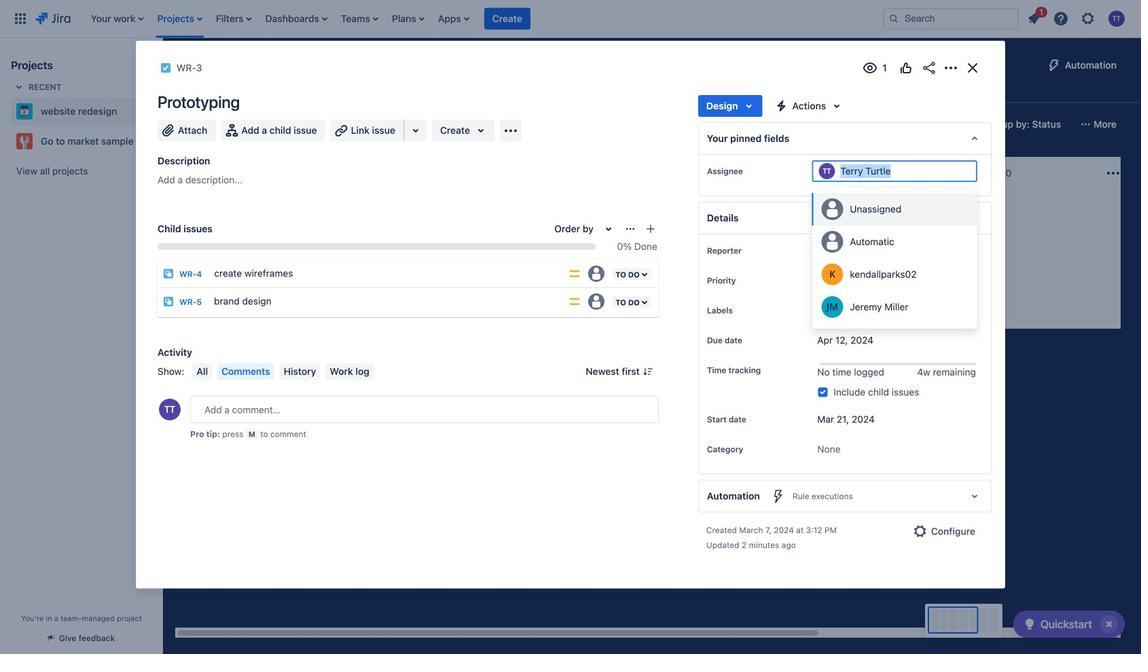 Task type: vqa. For each thing, say whether or not it's contained in the screenshot.
with within Copy of 3 - Connect ideas with delivery in Jira Software NAC-10 · Nacho Prod
no



Task type: locate. For each thing, give the bounding box(es) containing it.
None search field
[[884, 8, 1020, 30]]

1 vertical spatial task image
[[192, 231, 203, 242]]

tab list
[[171, 79, 908, 103]]

copy link to issue image
[[199, 62, 210, 73]]

link web pages and more image
[[408, 122, 424, 139]]

0 horizontal spatial task image
[[160, 63, 171, 73]]

details element
[[699, 202, 992, 234]]

list
[[84, 0, 873, 38], [1022, 5, 1134, 31]]

task image
[[160, 63, 171, 73], [192, 231, 203, 242]]

None text field
[[841, 164, 894, 178]]

0 vertical spatial issue type: sub-task image
[[163, 268, 174, 279]]

1 vertical spatial task image
[[575, 266, 586, 277]]

1 issue type: sub-task image from the top
[[163, 268, 174, 279]]

search image
[[889, 13, 900, 24]]

Add a comment… field
[[190, 396, 659, 423]]

collapse recent projects image
[[11, 79, 27, 95]]

task image up priority: medium image
[[575, 266, 586, 277]]

0 horizontal spatial task image
[[383, 231, 394, 242]]

automation image
[[1047, 57, 1063, 73]]

0 vertical spatial task image
[[383, 231, 394, 242]]

1 horizontal spatial list
[[1022, 5, 1134, 31]]

labels pin to top image
[[736, 305, 747, 316]]

Search board text field
[[181, 115, 284, 134]]

banner
[[0, 0, 1142, 38]]

close image
[[965, 60, 981, 76]]

0 horizontal spatial list
[[84, 0, 873, 38]]

task image
[[383, 231, 394, 242], [575, 266, 586, 277]]

issue type: sub-task image for priority: medium image
[[163, 296, 174, 307]]

1 vertical spatial issue type: sub-task image
[[163, 296, 174, 307]]

list item
[[87, 0, 148, 38], [153, 0, 207, 38], [212, 0, 256, 38], [261, 0, 332, 38], [337, 0, 383, 38], [388, 0, 429, 38], [434, 0, 474, 38], [485, 0, 531, 38], [1022, 5, 1048, 30]]

dialog
[[136, 41, 1006, 589]]

menu bar
[[190, 364, 376, 380]]

tab
[[238, 79, 270, 103]]

due date pin to top image
[[746, 335, 756, 346]]

issue type: sub-task image
[[163, 268, 174, 279], [163, 296, 174, 307]]

priority: medium image
[[568, 267, 582, 281]]

1 horizontal spatial task image
[[575, 266, 586, 277]]

your pinned fields element
[[699, 122, 992, 155]]

medium image
[[530, 231, 541, 242]]

create child image
[[646, 224, 657, 234]]

issue type: sub-task image for priority: medium icon
[[163, 268, 174, 279]]

due date: 20 march 2024 image
[[578, 249, 589, 260], [578, 249, 589, 260]]

Search field
[[884, 8, 1020, 30]]

task image right high 'icon' at the left top of the page
[[383, 231, 394, 242]]

0 vertical spatial task image
[[160, 63, 171, 73]]

2 issue type: sub-task image from the top
[[163, 296, 174, 307]]

vote options: no one has voted for this issue yet. image
[[899, 60, 915, 76]]

jira image
[[35, 11, 71, 27], [35, 11, 71, 27]]



Task type: describe. For each thing, give the bounding box(es) containing it.
due date: 12 april 2024 image
[[769, 230, 780, 241]]

automation element
[[699, 480, 992, 513]]

1 horizontal spatial task image
[[192, 231, 203, 242]]

medium image
[[722, 266, 733, 277]]

due date: 12 april 2024 image
[[769, 230, 780, 241]]

reporter pin to top image
[[745, 245, 756, 256]]

priority: medium image
[[568, 295, 582, 309]]

primary element
[[8, 0, 873, 38]]

dismiss quickstart image
[[1099, 614, 1121, 636]]

add people image
[[349, 116, 366, 133]]

actions image
[[943, 60, 960, 76]]

assignee unpin image
[[746, 166, 757, 177]]

task image for medium icon
[[575, 266, 586, 277]]

high image
[[338, 231, 349, 242]]

task image for medium image at the top of page
[[383, 231, 394, 242]]

check image
[[1022, 616, 1038, 633]]

issue actions image
[[625, 224, 636, 234]]

terry turtle image
[[909, 247, 926, 264]]

add app image
[[503, 123, 519, 139]]

show subtasks image
[[800, 272, 816, 288]]



